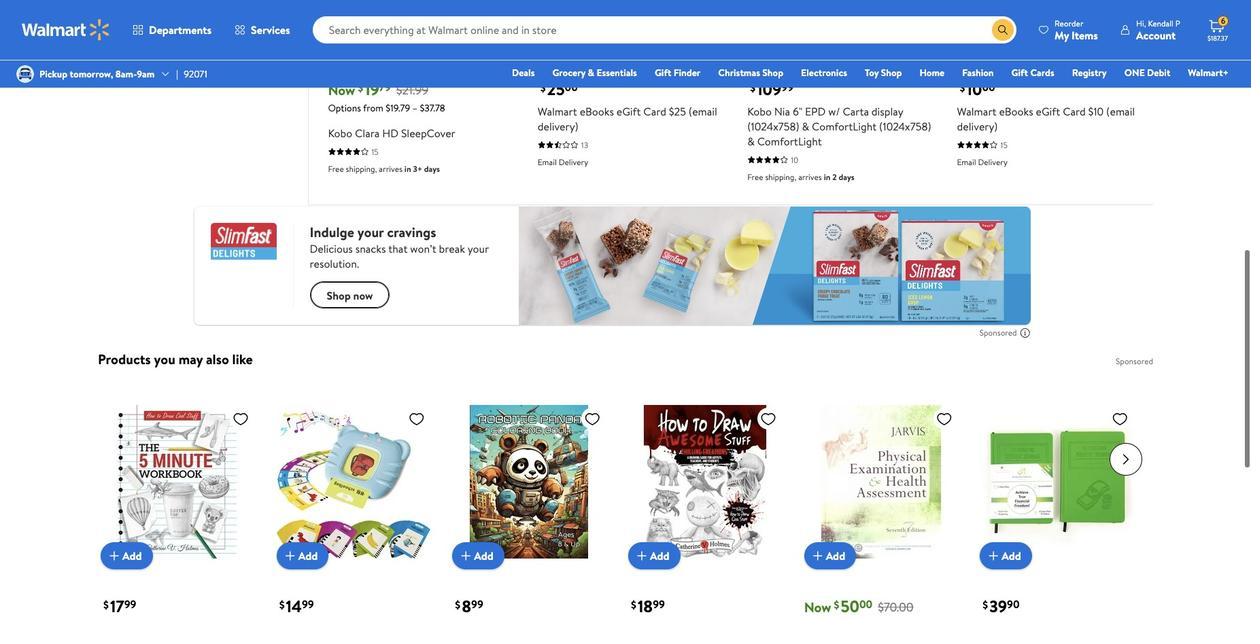 Task type: vqa. For each thing, say whether or not it's contained in the screenshot.


Task type: locate. For each thing, give the bounding box(es) containing it.
days for in 2 days
[[839, 171, 854, 183]]

walmart inside walmart ebooks egift card $25 (email delivery)
[[538, 104, 577, 119]]

email delivery
[[538, 156, 588, 168], [957, 156, 1008, 168]]

card left $25
[[643, 104, 666, 119]]

2 (1024x758) from the left
[[879, 119, 931, 134]]

–
[[412, 101, 418, 115]]

00 for 10
[[982, 80, 995, 95]]

card inside walmart ebooks egift card $25 (email delivery)
[[643, 104, 666, 119]]

$ 18 99
[[631, 595, 665, 618]]

product group containing 50
[[804, 378, 961, 619]]

1 horizontal spatial in
[[824, 171, 830, 183]]

add to cart image up "18"
[[634, 548, 650, 564]]

1 gift from the left
[[655, 66, 671, 80]]

0 horizontal spatial ebooks
[[580, 104, 614, 119]]

$ inside $ 109 99
[[750, 80, 755, 95]]

$ inside $ 17 99
[[103, 598, 109, 613]]

1 horizontal spatial email
[[957, 156, 976, 168]]

1 vertical spatial now
[[804, 598, 831, 617]]

& right the nia
[[802, 119, 809, 134]]

shop
[[762, 66, 783, 80], [881, 66, 902, 80]]

00 down fashion
[[982, 80, 995, 95]]

egift inside walmart ebooks egift card $10 (email delivery)
[[1036, 104, 1060, 119]]

w/
[[828, 104, 840, 119]]

in left the 2
[[824, 171, 830, 183]]

from
[[363, 101, 383, 115]]

$21.99
[[396, 81, 428, 98]]

0 vertical spatial 10
[[967, 77, 982, 101]]

1 horizontal spatial 00
[[859, 597, 873, 612]]

shipping, down clara
[[346, 163, 377, 175]]

0 horizontal spatial delivery)
[[538, 119, 578, 134]]

1 vertical spatial options
[[328, 101, 361, 115]]

product group containing 17
[[101, 378, 257, 619]]

$ inside $ 14 99
[[279, 598, 285, 613]]

0 horizontal spatial &
[[588, 66, 594, 80]]

0 vertical spatial now
[[328, 81, 355, 99]]

delivery) down $ 25 00
[[538, 119, 578, 134]]

$ for 8
[[455, 598, 460, 613]]

add for 39
[[1002, 548, 1021, 563]]

& down $ 109 99
[[747, 134, 755, 149]]

0 vertical spatial sponsored
[[980, 327, 1017, 339]]

99 for 17
[[124, 597, 136, 612]]

0 horizontal spatial now
[[328, 81, 355, 99]]

$ left '25' on the top of page
[[540, 80, 546, 95]]

1 horizontal spatial gift
[[1011, 66, 1028, 80]]

now for 50
[[804, 598, 831, 617]]

shop inside "link"
[[881, 66, 902, 80]]

add to cart image up 14
[[282, 548, 298, 564]]

2 card from the left
[[1063, 104, 1086, 119]]

2 (email from the left
[[1106, 104, 1135, 119]]

1 delivery) from the left
[[538, 119, 578, 134]]

add button up $ 17 99
[[101, 543, 153, 570]]

2 egift from the left
[[1036, 104, 1060, 119]]

add button up $ 18 99
[[628, 543, 680, 570]]

| 92071
[[176, 67, 207, 81]]

0 horizontal spatial email delivery
[[538, 156, 588, 168]]

add up 50 at the right of the page
[[826, 548, 845, 563]]

arrives left 3+
[[379, 163, 402, 175]]

1 horizontal spatial email delivery
[[957, 156, 1008, 168]]

99 inside $ 17 99
[[124, 597, 136, 612]]

kobo left the nia
[[747, 104, 772, 119]]

$ left 8
[[455, 598, 460, 613]]

add up $ 14 99
[[298, 548, 318, 563]]

gift
[[655, 66, 671, 80], [1011, 66, 1028, 80]]

add to cart image for 8
[[458, 548, 474, 564]]

walmart ebooks egift card $10 (email delivery) image
[[957, 0, 1148, 41]]

(email for 10
[[1106, 104, 1135, 119]]

add for $70.00
[[826, 548, 845, 563]]

0 horizontal spatial kobo
[[328, 126, 352, 141]]

0 horizontal spatial free
[[328, 163, 344, 175]]

1 email from the left
[[538, 156, 557, 168]]

add button for $70.00
[[804, 543, 856, 570]]

1 vertical spatial sponsored
[[1116, 356, 1153, 367]]

product group
[[328, 0, 519, 188], [538, 0, 728, 188], [747, 0, 938, 188], [957, 0, 1148, 188], [101, 378, 257, 619], [276, 378, 433, 619], [452, 378, 609, 619], [628, 378, 785, 619], [804, 378, 961, 619], [980, 378, 1137, 619]]

$ for 39
[[983, 598, 988, 613]]

$ down fashion
[[960, 80, 965, 95]]

2 walmart from the left
[[957, 104, 997, 119]]

grocery & essentials link
[[546, 65, 643, 80]]

$ 10 00
[[960, 77, 995, 101]]

kobo clara hd sleepcover image
[[328, 0, 519, 41]]

options link
[[328, 25, 388, 52]]

99 inside $ 18 99
[[653, 597, 665, 612]]

pickup tomorrow, 8am-9am
[[39, 67, 155, 81]]

egift inside walmart ebooks egift card $25 (email delivery)
[[617, 104, 641, 119]]

walmart inside walmart ebooks egift card $10 (email delivery)
[[957, 104, 997, 119]]

egift down essentials
[[617, 104, 641, 119]]

walmart down $ 10 00
[[957, 104, 997, 119]]

$ left 19 on the left top of page
[[358, 80, 363, 95]]

days right 3+
[[424, 163, 440, 175]]

1 (email from the left
[[689, 104, 717, 119]]

add up grocery
[[559, 31, 579, 46]]

$ down the christmas shop link
[[750, 80, 755, 95]]

walmart image
[[22, 19, 110, 41]]

ebooks inside walmart ebooks egift card $10 (email delivery)
[[999, 104, 1033, 119]]

1 horizontal spatial walmart
[[957, 104, 997, 119]]

delivery) down $ 10 00
[[957, 119, 998, 134]]

1 horizontal spatial free
[[747, 171, 763, 183]]

0 horizontal spatial (email
[[689, 104, 717, 119]]

add button up $ 14 99
[[276, 543, 329, 570]]

walmart ebooks egift card $25 (email delivery) image
[[538, 0, 728, 41]]

departments
[[149, 22, 212, 37]]

fashion
[[962, 66, 994, 80]]

home link
[[913, 65, 951, 80]]

delivery
[[559, 156, 588, 168], [978, 156, 1008, 168]]

$ left "18"
[[631, 598, 636, 613]]

0 horizontal spatial arrives
[[379, 163, 402, 175]]

(email right $25
[[689, 104, 717, 119]]

egift for 25
[[617, 104, 641, 119]]

arrives left the 2
[[798, 171, 822, 183]]

sponsored up add to favorites list, budgeting sidekick journal by habit nest - #1 budget planner 2023 (v1 & 2) image at the right bottom
[[1116, 356, 1153, 367]]

add button up grocery
[[538, 25, 590, 52]]

sponsored left ad disclaimer and feedback "image"
[[980, 327, 1017, 339]]

ad disclaimer and feedback image
[[1020, 328, 1031, 339]]

(1024x758) down $ 109 99
[[747, 119, 799, 134]]

2 delivery) from the left
[[957, 119, 998, 134]]

$ 17 99
[[103, 595, 136, 618]]

tomorrow,
[[70, 67, 113, 81]]

0 horizontal spatial days
[[424, 163, 440, 175]]

clara
[[355, 126, 380, 141]]

$25
[[669, 104, 686, 119]]

kobo inside kobo nia 6" epd w/ carta display (1024x758) & comfortlight (1024x758) & comfortlight
[[747, 104, 772, 119]]

$ left 17
[[103, 598, 109, 613]]

gift finder link
[[649, 65, 707, 80]]

1 delivery from the left
[[559, 156, 588, 168]]

1 horizontal spatial 10
[[967, 77, 982, 101]]

in left 3+
[[404, 163, 411, 175]]

1 horizontal spatial (1024x758)
[[879, 119, 931, 134]]

walmart down '25' on the top of page
[[538, 104, 577, 119]]

(1024x758)
[[747, 119, 799, 134], [879, 119, 931, 134]]

1 horizontal spatial shop
[[881, 66, 902, 80]]

1 horizontal spatial &
[[747, 134, 755, 149]]

1 horizontal spatial (email
[[1106, 104, 1135, 119]]

|
[[176, 67, 178, 81]]

2
[[832, 171, 837, 183]]

days right the 2
[[839, 171, 854, 183]]

gift left cards
[[1011, 66, 1028, 80]]

15 down walmart ebooks egift card $10 (email delivery)
[[1001, 139, 1008, 151]]

1 email delivery from the left
[[538, 156, 588, 168]]

add to cart image
[[753, 31, 769, 47], [282, 548, 298, 564], [634, 548, 650, 564], [810, 548, 826, 564]]

0 horizontal spatial egift
[[617, 104, 641, 119]]

0 horizontal spatial 10
[[791, 154, 798, 166]]

add to cart image for 18
[[634, 548, 650, 564]]

add to cart image for 17
[[106, 548, 122, 564]]

sleepcover
[[401, 126, 455, 141]]

00 for 25
[[565, 80, 578, 95]]

one debit link
[[1118, 65, 1177, 80]]

1 horizontal spatial kobo
[[747, 104, 772, 119]]

kobo left clara
[[328, 126, 352, 141]]

$ inside $ 18 99
[[631, 598, 636, 613]]

add button for 39
[[980, 543, 1032, 570]]

99 inside $ 109 99
[[781, 80, 793, 95]]

now for 19
[[328, 81, 355, 99]]

0 horizontal spatial email
[[538, 156, 557, 168]]

2 email from the left
[[957, 156, 976, 168]]

arrives for in 3+ days
[[379, 163, 402, 175]]

free for free shipping, arrives in 3+ days
[[328, 163, 344, 175]]

0 horizontal spatial card
[[643, 104, 666, 119]]

email
[[538, 156, 557, 168], [957, 156, 976, 168]]

$ 109 99
[[750, 77, 793, 101]]

add to cart image up 8
[[458, 548, 474, 564]]

$ left 14
[[279, 598, 285, 613]]

1 horizontal spatial egift
[[1036, 104, 1060, 119]]

options up 19 on the left top of page
[[339, 31, 377, 46]]

0 horizontal spatial in
[[404, 163, 411, 175]]

add to cart image
[[543, 31, 559, 47], [962, 31, 979, 47], [106, 548, 122, 564], [458, 548, 474, 564], [985, 548, 1002, 564]]

add button for 8
[[452, 543, 504, 570]]

add button for 14
[[276, 543, 329, 570]]

walmart+
[[1188, 66, 1229, 80]]

add to cart image up 17
[[106, 548, 122, 564]]

1 walmart from the left
[[538, 104, 577, 119]]

00 left $70.00
[[859, 597, 873, 612]]

99 inside $ 14 99
[[302, 597, 314, 612]]

1 horizontal spatial sponsored
[[1116, 356, 1153, 367]]

in
[[404, 163, 411, 175], [824, 171, 830, 183]]

add button up 90
[[980, 543, 1032, 570]]

99
[[781, 80, 793, 95], [124, 597, 136, 612], [302, 597, 314, 612], [471, 597, 483, 612], [653, 597, 665, 612]]

1 horizontal spatial card
[[1063, 104, 1086, 119]]

1 ebooks from the left
[[580, 104, 614, 119]]

0 horizontal spatial delivery
[[559, 156, 588, 168]]

add up fashion link
[[979, 31, 998, 46]]

sponsored
[[980, 327, 1017, 339], [1116, 356, 1153, 367]]

$ inside $ 8 99
[[455, 598, 460, 613]]

2 horizontal spatial 00
[[982, 80, 995, 95]]

shipping, left the 2
[[765, 171, 796, 183]]

$ left 39
[[983, 598, 988, 613]]

2 gift from the left
[[1011, 66, 1028, 80]]

christmas shop
[[718, 66, 783, 80]]

15 up 'free shipping, arrives in 3+ days'
[[372, 146, 379, 158]]

1 horizontal spatial shipping,
[[765, 171, 796, 183]]

$ inside $ 25 00
[[540, 80, 546, 95]]

nia
[[774, 104, 790, 119]]

$ inside $ 10 00
[[960, 80, 965, 95]]

2 ebooks from the left
[[999, 104, 1033, 119]]

$ left 50 at the right of the page
[[834, 598, 839, 613]]

add up $ 8 99
[[474, 548, 494, 563]]

add
[[559, 31, 579, 46], [769, 31, 789, 46], [979, 31, 998, 46], [122, 548, 142, 563], [298, 548, 318, 563], [474, 548, 494, 563], [650, 548, 669, 563], [826, 548, 845, 563], [1002, 548, 1021, 563]]

now left 50 at the right of the page
[[804, 598, 831, 617]]

arrives
[[379, 163, 402, 175], [798, 171, 822, 183]]

25
[[547, 77, 565, 101]]

add up $ 17 99
[[122, 548, 142, 563]]

0 horizontal spatial sponsored
[[980, 327, 1017, 339]]

15
[[1001, 139, 1008, 151], [372, 146, 379, 158]]

card inside walmart ebooks egift card $10 (email delivery)
[[1063, 104, 1086, 119]]

how to draw cool stuff: the 5 minute workbook image
[[101, 405, 254, 559]]

walmart
[[538, 104, 577, 119], [957, 104, 997, 119]]

9am
[[137, 67, 155, 81]]

10
[[967, 77, 982, 101], [791, 154, 798, 166]]

2 shop from the left
[[881, 66, 902, 80]]

00 down grocery
[[565, 80, 578, 95]]

comfortlight
[[812, 119, 877, 134], [757, 134, 822, 149]]

00 inside $ 10 00
[[982, 80, 995, 95]]

card left $10 at the top right of page
[[1063, 104, 1086, 119]]

shipping, for free shipping, arrives in 3+ days
[[346, 163, 377, 175]]

0 horizontal spatial shop
[[762, 66, 783, 80]]

shipping,
[[346, 163, 377, 175], [765, 171, 796, 183]]

(email right $10 at the top right of page
[[1106, 104, 1135, 119]]

now left 19 on the left top of page
[[328, 81, 355, 99]]

walmart ebooks egift card $10 (email delivery)
[[957, 104, 1135, 134]]

0 horizontal spatial walmart
[[538, 104, 577, 119]]

shop right christmas at the right top
[[762, 66, 783, 80]]

hi,
[[1136, 17, 1146, 29]]

delivery) inside walmart ebooks egift card $10 (email delivery)
[[957, 119, 998, 134]]

departments button
[[121, 14, 223, 46]]

ebooks inside walmart ebooks egift card $25 (email delivery)
[[580, 104, 614, 119]]

add button up $ 8 99
[[452, 543, 504, 570]]

robotic panda coloring book (paperback) image
[[452, 405, 606, 559]]

(email inside walmart ebooks egift card $25 (email delivery)
[[689, 104, 717, 119]]

0 horizontal spatial (1024x758)
[[747, 119, 799, 134]]

shop for christmas shop
[[762, 66, 783, 80]]

$ for 14
[[279, 598, 285, 613]]

delivery) inside walmart ebooks egift card $25 (email delivery)
[[538, 119, 578, 134]]

1 vertical spatial kobo
[[328, 126, 352, 141]]

2 delivery from the left
[[978, 156, 1008, 168]]

 image
[[16, 65, 34, 83]]

gift left finder
[[655, 66, 671, 80]]

ebooks up 13
[[580, 104, 614, 119]]

add to cart image up now $ 50 00 $70.00
[[810, 548, 826, 564]]

delivery for 10
[[978, 156, 1008, 168]]

add for 8
[[474, 548, 494, 563]]

0 horizontal spatial 00
[[565, 80, 578, 95]]

0 vertical spatial kobo
[[747, 104, 772, 119]]

delivery for 25
[[559, 156, 588, 168]]

1 horizontal spatial arrives
[[798, 171, 822, 183]]

may
[[179, 350, 203, 368]]

add button
[[538, 25, 590, 52], [747, 25, 799, 52], [957, 25, 1009, 52], [101, 543, 153, 570], [276, 543, 329, 570], [452, 543, 504, 570], [628, 543, 680, 570], [804, 543, 856, 570], [980, 543, 1032, 570]]

fashion link
[[956, 65, 1000, 80]]

add up $ 18 99
[[650, 548, 669, 563]]

1 horizontal spatial delivery
[[978, 156, 1008, 168]]

1 shop from the left
[[762, 66, 783, 80]]

add to cart image for $70.00
[[810, 548, 826, 564]]

$ for 109
[[750, 80, 755, 95]]

delivery)
[[538, 119, 578, 134], [957, 119, 998, 134]]

0 horizontal spatial shipping,
[[346, 163, 377, 175]]

services
[[251, 22, 290, 37]]

days for in 3+ days
[[424, 163, 440, 175]]

1 horizontal spatial delivery)
[[957, 119, 998, 134]]

0 horizontal spatial gift
[[655, 66, 671, 80]]

card
[[643, 104, 666, 119], [1063, 104, 1086, 119]]

1 horizontal spatial now
[[804, 598, 831, 617]]

gift for gift cards
[[1011, 66, 1028, 80]]

1 egift from the left
[[617, 104, 641, 119]]

(email for 25
[[689, 104, 717, 119]]

$70.00
[[878, 599, 914, 616]]

add button for 17
[[101, 543, 153, 570]]

now inside now $ 50 00 $70.00
[[804, 598, 831, 617]]

(1024x758) right "carta"
[[879, 119, 931, 134]]

1 card from the left
[[643, 104, 666, 119]]

add to favorites list, how to draw cool stuff: the 5 minute workbook image
[[233, 411, 249, 428]]

shop right toy
[[881, 66, 902, 80]]

options left from
[[328, 101, 361, 115]]

add to favorites list, how to draw awesome stuff: chilling creations: a drawing guide for artists, teachers and students image
[[760, 411, 776, 428]]

reorder
[[1055, 17, 1083, 29]]

christmas shop link
[[712, 65, 789, 80]]

toy shop
[[865, 66, 902, 80]]

display
[[872, 104, 903, 119]]

00 inside $ 25 00
[[565, 80, 578, 95]]

egift
[[617, 104, 641, 119], [1036, 104, 1060, 119]]

add to cart image up 39
[[985, 548, 1002, 564]]

gift for gift finder
[[655, 66, 671, 80]]

add button up 50 at the right of the page
[[804, 543, 856, 570]]

(email inside walmart ebooks egift card $10 (email delivery)
[[1106, 104, 1135, 119]]

add to favorites list, robotic panda coloring book (paperback) image
[[584, 411, 601, 428]]

& right grocery
[[588, 66, 594, 80]]

10 up the "free shipping, arrives in 2 days" on the right top of page
[[791, 154, 798, 166]]

$ inside $ 39 90
[[983, 598, 988, 613]]

1 horizontal spatial ebooks
[[999, 104, 1033, 119]]

ebooks down gift cards link
[[999, 104, 1033, 119]]

now inside the now $ 19 79 $21.99 options from $19.79 – $37.78
[[328, 81, 355, 99]]

add up 90
[[1002, 548, 1021, 563]]

10 right home
[[967, 77, 982, 101]]

add for 17
[[122, 548, 142, 563]]

registry
[[1072, 66, 1107, 80]]

1 horizontal spatial days
[[839, 171, 854, 183]]

card for 25
[[643, 104, 666, 119]]

2 email delivery from the left
[[957, 156, 1008, 168]]

99 inside $ 8 99
[[471, 597, 483, 612]]

egift down cards
[[1036, 104, 1060, 119]]

$37.78
[[420, 101, 445, 115]]



Task type: describe. For each thing, give the bounding box(es) containing it.
add up the christmas shop link
[[769, 31, 789, 46]]

add to cart image for 14
[[282, 548, 298, 564]]

carta
[[843, 104, 869, 119]]

delivery) for 25
[[538, 119, 578, 134]]

19
[[365, 77, 379, 101]]

Search search field
[[313, 16, 1017, 44]]

$ inside the now $ 19 79 $21.99 options from $19.79 – $37.78
[[358, 80, 363, 95]]

92071
[[184, 67, 207, 81]]

add button for 18
[[628, 543, 680, 570]]

p
[[1175, 17, 1180, 29]]

egift for 10
[[1036, 104, 1060, 119]]

$ 25 00
[[540, 77, 578, 101]]

one debit
[[1124, 66, 1170, 80]]

99 for 14
[[302, 597, 314, 612]]

baby flash cards learning talking toys for boys girls - preschool educational toddlers toys reading machine with 224 words, montessori toys english/chinese bilingual birthday gift for kids ages 2-7 image
[[276, 405, 430, 559]]

in for in 3+ days
[[404, 163, 411, 175]]

walmart for 25
[[538, 104, 577, 119]]

2 horizontal spatial &
[[802, 119, 809, 134]]

product group containing 18
[[628, 378, 785, 619]]

8
[[462, 595, 471, 618]]

toy
[[865, 66, 879, 80]]

Walmart Site-Wide search field
[[313, 16, 1017, 44]]

0 vertical spatial options
[[339, 31, 377, 46]]

product group containing 39
[[980, 378, 1137, 619]]

add button up fashion link
[[957, 25, 1009, 52]]

product group containing 25
[[538, 0, 728, 188]]

6 $187.37
[[1208, 15, 1228, 43]]

cards
[[1030, 66, 1054, 80]]

deals
[[512, 66, 535, 80]]

99 for 8
[[471, 597, 483, 612]]

free shipping, arrives in 3+ days
[[328, 163, 440, 175]]

products
[[98, 350, 151, 368]]

products you may also like
[[98, 350, 253, 368]]

hi, kendall p account
[[1136, 17, 1180, 42]]

pickup
[[39, 67, 67, 81]]

add button up the christmas shop link
[[747, 25, 799, 52]]

$ 39 90
[[983, 595, 1020, 618]]

services button
[[223, 14, 302, 46]]

kobo for kobo nia 6" epd w/ carta display (1024x758) & comfortlight (1024x758) & comfortlight
[[747, 104, 772, 119]]

also
[[206, 350, 229, 368]]

99 for 18
[[653, 597, 665, 612]]

90
[[1007, 597, 1020, 612]]

$ for 18
[[631, 598, 636, 613]]

17
[[110, 595, 124, 618]]

epd
[[805, 104, 826, 119]]

email delivery for 10
[[957, 156, 1008, 168]]

kobo for kobo clara hd sleepcover
[[328, 126, 352, 141]]

shipping, for free shipping, arrives in 2 days
[[765, 171, 796, 183]]

black image
[[385, 60, 401, 76]]

add to favorites list, health assessment online for physical examination and health assessment (access code and textbook package) image
[[936, 411, 952, 428]]

00 inside now $ 50 00 $70.00
[[859, 597, 873, 612]]

1 vertical spatial 10
[[791, 154, 798, 166]]

$ inside now $ 50 00 $70.00
[[834, 598, 839, 613]]

toy shop link
[[859, 65, 908, 80]]

grocery & essentials
[[552, 66, 637, 80]]

8am-
[[115, 67, 137, 81]]

arrives for in 2 days
[[798, 171, 822, 183]]

essentials
[[597, 66, 637, 80]]

$ for 10
[[960, 80, 965, 95]]

add to favorites list, budgeting sidekick journal by habit nest - #1 budget planner 2023 (v1 & 2) image
[[1112, 411, 1128, 428]]

email for 25
[[538, 156, 557, 168]]

kobo nia 6" epd w/ carta display (1024x758) & comfortlight (1024x758) & comfortlight image
[[747, 0, 938, 41]]

blue image
[[414, 60, 431, 76]]

add to cart image for 39
[[985, 548, 1002, 564]]

add for 18
[[650, 548, 669, 563]]

$ 8 99
[[455, 595, 483, 618]]

reorder my items
[[1055, 17, 1098, 42]]

product group containing 14
[[276, 378, 433, 619]]

walmart ebooks egift card $25 (email delivery)
[[538, 104, 717, 134]]

add to cart image up grocery
[[543, 31, 559, 47]]

50
[[841, 595, 859, 618]]

product group containing 8
[[452, 378, 609, 619]]

grocery
[[552, 66, 586, 80]]

add to favorites list, baby flash cards learning talking toys for boys girls - preschool educational toddlers toys reading machine with 224 words, montessori toys english/chinese bilingual birthday gift for kids ages 2-7 image
[[408, 411, 425, 428]]

13
[[581, 139, 588, 151]]

email for 10
[[957, 156, 976, 168]]

6"
[[793, 104, 802, 119]]

99 for 109
[[781, 80, 793, 95]]

you
[[154, 350, 175, 368]]

walmart+ link
[[1182, 65, 1235, 80]]

in for in 2 days
[[824, 171, 830, 183]]

walmart for 10
[[957, 104, 997, 119]]

card for 10
[[1063, 104, 1086, 119]]

gift cards
[[1011, 66, 1054, 80]]

6
[[1221, 15, 1225, 27]]

14
[[286, 595, 302, 618]]

79
[[379, 80, 391, 95]]

gift cards link
[[1005, 65, 1060, 80]]

1 horizontal spatial 15
[[1001, 139, 1008, 151]]

registry link
[[1066, 65, 1113, 80]]

now $ 19 79 $21.99 options from $19.79 – $37.78
[[328, 77, 445, 115]]

kendall
[[1148, 17, 1174, 29]]

gift finder
[[655, 66, 701, 80]]

product group containing 19
[[328, 0, 519, 188]]

rose red image
[[444, 60, 461, 76]]

hd
[[382, 126, 398, 141]]

deals link
[[506, 65, 541, 80]]

finder
[[674, 66, 701, 80]]

0 horizontal spatial 15
[[372, 146, 379, 158]]

search icon image
[[997, 24, 1008, 35]]

$10
[[1088, 104, 1104, 119]]

ebooks for 25
[[580, 104, 614, 119]]

free shipping, arrives in 2 days
[[747, 171, 854, 183]]

3+
[[413, 163, 422, 175]]

items
[[1072, 28, 1098, 42]]

$ 14 99
[[279, 595, 314, 618]]

kobo clara hd sleepcover
[[328, 126, 455, 141]]

add for 14
[[298, 548, 318, 563]]

add to cart image up the christmas shop link
[[753, 31, 769, 47]]

1 (1024x758) from the left
[[747, 119, 799, 134]]

product group containing 10
[[957, 0, 1148, 188]]

$ for 17
[[103, 598, 109, 613]]

budgeting sidekick journal by habit nest - #1 budget planner 2023 (v1 & 2) image
[[980, 405, 1134, 559]]

109
[[757, 77, 781, 101]]

next slide for products you may also like list image
[[1110, 443, 1142, 476]]

now $ 50 00 $70.00
[[804, 595, 914, 618]]

39
[[989, 595, 1007, 618]]

ebooks for 10
[[999, 104, 1033, 119]]

shop for toy shop
[[881, 66, 902, 80]]

my
[[1055, 28, 1069, 42]]

free for free shipping, arrives in 2 days
[[747, 171, 763, 183]]

email delivery for 25
[[538, 156, 588, 168]]

debit
[[1147, 66, 1170, 80]]

one
[[1124, 66, 1145, 80]]

18
[[638, 595, 653, 618]]

delivery) for 10
[[957, 119, 998, 134]]

home
[[920, 66, 945, 80]]

kobo nia 6" epd w/ carta display (1024x758) & comfortlight (1024x758) & comfortlight
[[747, 104, 931, 149]]

product group containing 109
[[747, 0, 938, 188]]

$19.79
[[386, 101, 410, 115]]

like
[[232, 350, 253, 368]]

$ for 25
[[540, 80, 546, 95]]

account
[[1136, 28, 1176, 42]]

health assessment online for physical examination and health assessment (access code and textbook package) image
[[804, 405, 958, 559]]

add to cart image left search icon on the top of the page
[[962, 31, 979, 47]]

electronics link
[[795, 65, 853, 80]]

christmas
[[718, 66, 760, 80]]

how to draw awesome stuff: chilling creations: a drawing guide for artists, teachers and students image
[[628, 405, 782, 559]]

electronics
[[801, 66, 847, 80]]

options inside the now $ 19 79 $21.99 options from $19.79 – $37.78
[[328, 101, 361, 115]]



